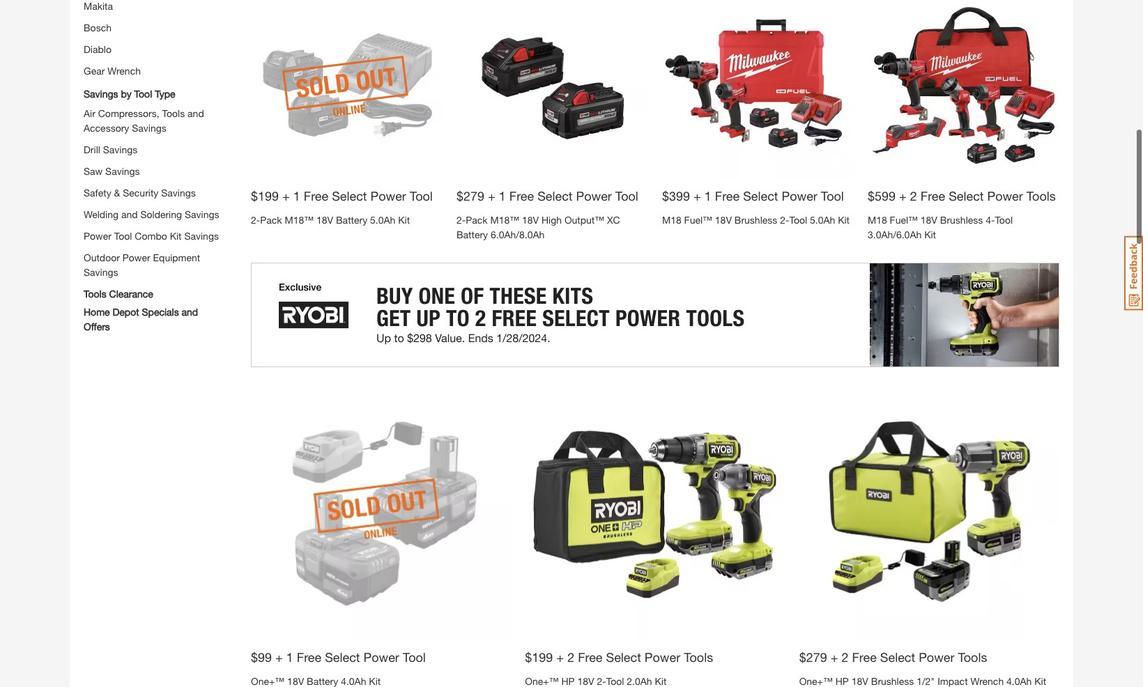 Task type: vqa. For each thing, say whether or not it's contained in the screenshot.
4th Add to Cart from right
no



Task type: describe. For each thing, give the bounding box(es) containing it.
battery inside 2-pack m18™ 18v high output™ xc battery 6.0ah/8.0ah
[[457, 227, 488, 239]]

drill
[[84, 142, 100, 154]]

+ for $199 + 1 free select power tool
[[282, 187, 290, 202]]

saw savings link
[[84, 164, 140, 176]]

brushless for $279
[[872, 674, 914, 686]]

air compressors, tools and accessory savings link
[[84, 106, 204, 133]]

fuel™ for 1
[[685, 213, 713, 225]]

&
[[114, 186, 120, 197]]

$399 + 1 free select power tool
[[662, 187, 844, 202]]

power for $399 + 1 free select power tool
[[782, 187, 818, 202]]

power inside 'outdoor power equipment savings'
[[123, 250, 150, 262]]

0 vertical spatial battery
[[336, 213, 368, 225]]

free for $99 + 1 free select power tool
[[297, 649, 322, 664]]

savings up equipment
[[184, 229, 219, 241]]

security
[[123, 186, 159, 197]]

high
[[542, 213, 562, 225]]

savings up &
[[105, 164, 140, 176]]

savings right soldering
[[185, 207, 219, 219]]

savings by tool type
[[84, 86, 175, 98]]

home depot specials and offers link
[[84, 303, 198, 333]]

outdoor
[[84, 250, 120, 262]]

power for $599 + 2 free select power tools
[[988, 187, 1024, 202]]

free for $279 + 2 free select power tools
[[853, 648, 877, 664]]

one+™ hp 18v brushless 1/2" impact wrench 4.0ah kit
[[800, 674, 1047, 688]]

savings inside air compressors, tools and accessory savings
[[132, 121, 166, 133]]

diablo link
[[84, 42, 112, 54]]

one+™ hp 18v 2-tool 2.0ah kit
[[525, 675, 667, 686]]

one+™ for $279
[[800, 674, 833, 686]]

air
[[84, 106, 95, 118]]

brushless for $599
[[941, 213, 983, 225]]

$199 + 1 free select power tool image
[[251, 0, 443, 179]]

m18 for $599 + 2 free select power tools
[[868, 213, 888, 225]]

m18 fuel™ 18v brushless 2-tool 5.0ah kit
[[662, 213, 850, 225]]

2.0ah
[[627, 675, 652, 686]]

tool inside "m18 fuel™ 18v brushless 4-tool 3.0ah/6.0ah kit"
[[995, 213, 1013, 225]]

free for $399 + 1 free select power tool
[[715, 187, 740, 202]]

drill savings
[[84, 142, 138, 154]]

$279 + 2 free select power tools
[[800, 648, 988, 664]]

+ for $99 + 1 free select power tool
[[275, 649, 283, 664]]

outdoor power equipment savings link
[[84, 250, 200, 277]]

output™
[[565, 213, 605, 225]]

2-pack m18™ 18v battery 5.0ah kit
[[251, 213, 410, 225]]

$99 + 1 free select power tool image for tool
[[251, 380, 511, 640]]

1 5.0ah from the left
[[370, 213, 396, 225]]

equipment
[[153, 250, 200, 262]]

free for $599 + 2 free select power tools
[[921, 187, 946, 202]]

air compressors, tools and accessory savings
[[84, 106, 204, 133]]

select for $199 + 2 free select power tools
[[606, 649, 641, 664]]

1 for $199
[[293, 187, 300, 202]]

select for $199 + 1 free select power tool
[[332, 187, 367, 202]]

$99 + 1 free select power tool image for tools
[[525, 380, 786, 640]]

$599 + 2 free select power tools
[[868, 187, 1056, 202]]

impact
[[938, 674, 968, 686]]

type
[[155, 86, 175, 98]]

3.0ah/6.0ah
[[868, 227, 922, 239]]

and inside air compressors, tools and accessory savings
[[188, 106, 204, 118]]

select for $279 + 2 free select power tools
[[881, 648, 916, 664]]

0 horizontal spatial 4.0ah
[[341, 675, 366, 686]]

$399
[[662, 187, 690, 202]]

4-
[[986, 213, 995, 225]]

pack for $279
[[466, 213, 488, 225]]

specials
[[142, 305, 179, 317]]

m18 fuel™ 18v brushless 4-tool 3.0ah/6.0ah kit
[[868, 213, 1013, 239]]

gear
[[84, 63, 105, 75]]

18v inside "m18 fuel™ 18v brushless 4-tool 3.0ah/6.0ah kit"
[[921, 213, 938, 225]]

safety
[[84, 186, 111, 197]]

xc
[[607, 213, 620, 225]]

kit inside one+™ hp 18v brushless 1/2" impact wrench 4.0ah kit
[[1035, 674, 1047, 686]]

savings inside 'outdoor power equipment savings'
[[84, 265, 118, 277]]

select for $99 + 1 free select power tool
[[325, 649, 360, 664]]

outdoor power equipment savings
[[84, 250, 200, 277]]

power for $279 + 1 free select power tool
[[576, 187, 612, 202]]

$279 for $279 + 1 free select power tool
[[457, 187, 485, 202]]

select for $399 + 1 free select power tool
[[744, 187, 779, 202]]

6.0ah/8.0ah
[[491, 227, 545, 239]]

brushless for $399
[[735, 213, 778, 225]]

gear wrench link
[[84, 63, 141, 75]]

+ for $279 + 2 free select power tools
[[831, 648, 839, 664]]

kit inside "m18 fuel™ 18v brushless 4-tool 3.0ah/6.0ah kit"
[[925, 227, 937, 239]]

1 for $99
[[287, 649, 293, 664]]

savings up air
[[84, 86, 118, 98]]

$599
[[868, 187, 896, 202]]

power tool combo kit savings
[[84, 229, 219, 241]]

power for $199 + 2 free select power tools
[[645, 649, 681, 664]]

drill savings link
[[84, 142, 138, 154]]

power for $99 + 1 free select power tool
[[364, 649, 399, 664]]

m18™ for $279
[[491, 213, 520, 225]]

bosch
[[84, 20, 112, 32]]

$299 + 1 free select power tool image
[[457, 0, 649, 179]]

18v down the $99 + 1 free select power tool
[[287, 675, 304, 686]]

free for $199 + 2 free select power tools
[[578, 649, 603, 664]]

soldering
[[140, 207, 182, 219]]

pack for $199
[[260, 213, 282, 225]]



Task type: locate. For each thing, give the bounding box(es) containing it.
select
[[332, 187, 367, 202], [538, 187, 573, 202], [744, 187, 779, 202], [949, 187, 984, 202], [881, 648, 916, 664], [325, 649, 360, 664], [606, 649, 641, 664]]

wrench up by
[[108, 63, 141, 75]]

m18™ for $199
[[285, 213, 314, 225]]

0 horizontal spatial m18™
[[285, 213, 314, 225]]

fuel™ up 3.0ah/6.0ah
[[890, 213, 918, 225]]

ryobi. buy one of these kits get up to 2 free select power tools  up to $298 value. ends 1/28/2024. image
[[251, 261, 1060, 366]]

m18™
[[285, 213, 314, 225], [491, 213, 520, 225]]

tools for $279 + 2 free select power tools
[[959, 648, 988, 664]]

fuel™ inside "m18 fuel™ 18v brushless 4-tool 3.0ah/6.0ah kit"
[[890, 213, 918, 225]]

18v
[[317, 213, 333, 225], [522, 213, 539, 225], [715, 213, 732, 225], [921, 213, 938, 225], [852, 674, 869, 686], [287, 675, 304, 686], [578, 675, 595, 686]]

free
[[304, 187, 329, 202], [510, 187, 534, 202], [715, 187, 740, 202], [921, 187, 946, 202], [853, 648, 877, 664], [297, 649, 322, 664], [578, 649, 603, 664]]

$279 + 1 free select power tool
[[457, 187, 639, 202]]

2 horizontal spatial one+™
[[800, 674, 833, 686]]

18v inside 2-pack m18™ 18v high output™ xc battery 6.0ah/8.0ah
[[522, 213, 539, 225]]

4.0ah
[[1007, 674, 1032, 686], [341, 675, 366, 686]]

battery down $199 + 1 free select power tool at the left top of the page
[[336, 213, 368, 225]]

$199
[[251, 187, 279, 202], [525, 649, 553, 664]]

2 $99 + 1 free select power tool image from the left
[[525, 380, 786, 640]]

+ for $399 + 1 free select power tool
[[694, 187, 701, 202]]

free up one+™ hp 18v 2-tool 2.0ah kit at the bottom
[[578, 649, 603, 664]]

home
[[84, 305, 110, 317]]

+ for $199 + 2 free select power tools
[[557, 649, 564, 664]]

depot
[[113, 305, 139, 317]]

0 horizontal spatial $199
[[251, 187, 279, 202]]

1 horizontal spatial 2
[[842, 648, 849, 664]]

pack inside 2-pack m18™ 18v high output™ xc battery 6.0ah/8.0ah
[[466, 213, 488, 225]]

brushless down $599 + 2 free select power tools
[[941, 213, 983, 225]]

m18™ inside 2-pack m18™ 18v high output™ xc battery 6.0ah/8.0ah
[[491, 213, 520, 225]]

0 horizontal spatial pack
[[260, 213, 282, 225]]

select up 2-pack m18™ 18v battery 5.0ah kit
[[332, 187, 367, 202]]

1 for $279
[[499, 187, 506, 202]]

m18 for $399 + 1 free select power tool
[[662, 213, 682, 225]]

$199 + 2 free select power tools
[[525, 649, 714, 664]]

0 vertical spatial $199
[[251, 187, 279, 202]]

brushless
[[735, 213, 778, 225], [941, 213, 983, 225], [872, 674, 914, 686]]

power for $199 + 1 free select power tool
[[371, 187, 406, 202]]

0 horizontal spatial m18
[[662, 213, 682, 225]]

tools clearance home depot specials and offers
[[84, 287, 198, 331]]

18v up 3.0ah/6.0ah
[[921, 213, 938, 225]]

1 horizontal spatial 4.0ah
[[1007, 674, 1032, 686]]

2
[[911, 187, 918, 202], [842, 648, 849, 664], [568, 649, 575, 664]]

$599 + 2 free select power tools image
[[868, 0, 1060, 179]]

kit
[[398, 213, 410, 225], [838, 213, 850, 225], [925, 227, 937, 239], [170, 229, 182, 241], [1035, 674, 1047, 686], [369, 675, 381, 686], [655, 675, 667, 686]]

2 fuel™ from the left
[[890, 213, 918, 225]]

welding and soldering savings
[[84, 207, 219, 219]]

combo
[[135, 229, 167, 241]]

18v up 6.0ah/8.0ah
[[522, 213, 539, 225]]

18v down $399 + 1 free select power tool on the right top of the page
[[715, 213, 732, 225]]

saw savings
[[84, 164, 140, 176]]

m18™ up 6.0ah/8.0ah
[[491, 213, 520, 225]]

battery left 6.0ah/8.0ah
[[457, 227, 488, 239]]

free up 2-pack m18™ 18v high output™ xc battery 6.0ah/8.0ah
[[510, 187, 534, 202]]

+ for $599 + 2 free select power tools
[[900, 187, 907, 202]]

4.0ah right impact
[[1007, 674, 1032, 686]]

m18 up 3.0ah/6.0ah
[[868, 213, 888, 225]]

1 right $399
[[705, 187, 712, 202]]

select up one+™ hp 18v brushless 1/2" impact wrench 4.0ah kit
[[881, 648, 916, 664]]

free up "m18 fuel™ 18v brushless 4-tool 3.0ah/6.0ah kit"
[[921, 187, 946, 202]]

safety & security savings link
[[84, 186, 196, 197]]

0 vertical spatial wrench
[[108, 63, 141, 75]]

free up 2-pack m18™ 18v battery 5.0ah kit
[[304, 187, 329, 202]]

m18 down $399
[[662, 213, 682, 225]]

18v down $199 + 1 free select power tool at the left top of the page
[[317, 213, 333, 225]]

1 horizontal spatial fuel™
[[890, 213, 918, 225]]

savings up saw savings
[[103, 142, 138, 154]]

saw
[[84, 164, 103, 176]]

2 horizontal spatial 2
[[911, 187, 918, 202]]

and inside 'tools clearance home depot specials and offers'
[[182, 305, 198, 317]]

$199 + 1 free select power tool
[[251, 187, 433, 202]]

select up 2.0ah
[[606, 649, 641, 664]]

$199 for $199 + 1 free select power tool
[[251, 187, 279, 202]]

select up one+™ 18v battery 4.0ah kit
[[325, 649, 360, 664]]

2 m18™ from the left
[[491, 213, 520, 225]]

bosch link
[[84, 20, 112, 32]]

4.0ah inside one+™ hp 18v brushless 1/2" impact wrench 4.0ah kit
[[1007, 674, 1032, 686]]

safety & security savings
[[84, 186, 196, 197]]

2 pack from the left
[[466, 213, 488, 225]]

2-
[[251, 213, 260, 225], [457, 213, 466, 225], [780, 213, 790, 225], [597, 675, 607, 686]]

hp for $199
[[562, 675, 575, 686]]

1 horizontal spatial $99 + 1 free select power tool image
[[525, 380, 786, 640]]

1 horizontal spatial $199
[[525, 649, 553, 664]]

1 vertical spatial wrench
[[971, 674, 1004, 686]]

0 horizontal spatial $99 + 1 free select power tool image
[[251, 380, 511, 640]]

1 horizontal spatial 5.0ah
[[810, 213, 836, 225]]

wrench right impact
[[971, 674, 1004, 686]]

battery down the $99 + 1 free select power tool
[[307, 675, 338, 686]]

$99 + 1 free select power tool image
[[251, 380, 511, 640], [525, 380, 786, 640]]

diablo
[[84, 42, 112, 54]]

compressors,
[[98, 106, 159, 118]]

select for $599 + 2 free select power tools
[[949, 187, 984, 202]]

$99 + 1 free select power tool
[[251, 649, 426, 664]]

feedback link image
[[1125, 236, 1144, 311]]

m18
[[662, 213, 682, 225], [868, 213, 888, 225]]

1 for $399
[[705, 187, 712, 202]]

tools inside 'tools clearance home depot specials and offers'
[[84, 287, 106, 298]]

one+™ 18v battery 4.0ah kit
[[251, 675, 381, 686]]

2- inside 2-pack m18™ 18v high output™ xc battery 6.0ah/8.0ah
[[457, 213, 466, 225]]

select up "m18 fuel™ 18v brushless 4-tool 3.0ah/6.0ah kit"
[[949, 187, 984, 202]]

1 fuel™ from the left
[[685, 213, 713, 225]]

$199 for $199 + 2 free select power tools
[[525, 649, 553, 664]]

one+™ inside one+™ hp 18v brushless 1/2" impact wrench 4.0ah kit
[[800, 674, 833, 686]]

18v down $199 + 2 free select power tools
[[578, 675, 595, 686]]

free up m18 fuel™ 18v brushless 2-tool 5.0ah kit
[[715, 187, 740, 202]]

select up m18 fuel™ 18v brushless 2-tool 5.0ah kit
[[744, 187, 779, 202]]

tool
[[134, 86, 152, 98], [410, 187, 433, 202], [616, 187, 639, 202], [821, 187, 844, 202], [790, 213, 808, 225], [995, 213, 1013, 225], [114, 229, 132, 241], [403, 649, 426, 664], [607, 675, 624, 686]]

brushless down $399 + 1 free select power tool on the right top of the page
[[735, 213, 778, 225]]

1
[[293, 187, 300, 202], [499, 187, 506, 202], [705, 187, 712, 202], [287, 649, 293, 664]]

1/2"
[[917, 674, 935, 686]]

one+™
[[800, 674, 833, 686], [251, 675, 285, 686], [525, 675, 559, 686]]

and right compressors,
[[188, 106, 204, 118]]

wrench
[[108, 63, 141, 75], [971, 674, 1004, 686]]

$279
[[457, 187, 485, 202], [800, 648, 828, 664]]

0 horizontal spatial 2
[[568, 649, 575, 664]]

2 horizontal spatial brushless
[[941, 213, 983, 225]]

2 vertical spatial and
[[182, 305, 198, 317]]

savings down outdoor
[[84, 265, 118, 277]]

2 m18 from the left
[[868, 213, 888, 225]]

welding
[[84, 207, 119, 219]]

0 horizontal spatial 5.0ah
[[370, 213, 396, 225]]

power for $279 + 2 free select power tools
[[919, 648, 955, 664]]

select for $279 + 1 free select power tool
[[538, 187, 573, 202]]

power tool combo kit savings link
[[84, 229, 219, 241]]

accessory
[[84, 121, 129, 133]]

free for $199 + 1 free select power tool
[[304, 187, 329, 202]]

one+™ for $199
[[525, 675, 559, 686]]

1 m18 from the left
[[662, 213, 682, 225]]

2-pack m18™ 18v high output™ xc battery 6.0ah/8.0ah
[[457, 213, 620, 239]]

m18 inside "m18 fuel™ 18v brushless 4-tool 3.0ah/6.0ah kit"
[[868, 213, 888, 225]]

1 vertical spatial and
[[121, 207, 138, 219]]

$279 for $279 + 2 free select power tools
[[800, 648, 828, 664]]

hp down $199 + 2 free select power tools
[[562, 675, 575, 686]]

brushless down $279 + 2 free select power tools on the bottom of the page
[[872, 674, 914, 686]]

$99
[[251, 649, 272, 664]]

and
[[188, 106, 204, 118], [121, 207, 138, 219], [182, 305, 198, 317]]

savings up soldering
[[161, 186, 196, 197]]

fuel™ down $399
[[685, 213, 713, 225]]

wrench inside one+™ hp 18v brushless 1/2" impact wrench 4.0ah kit
[[971, 674, 1004, 686]]

1 horizontal spatial $279
[[800, 648, 828, 664]]

2 5.0ah from the left
[[810, 213, 836, 225]]

0 horizontal spatial wrench
[[108, 63, 141, 75]]

tools for $599 + 2 free select power tools
[[1027, 187, 1056, 202]]

gear wrench
[[84, 63, 141, 75]]

+
[[282, 187, 290, 202], [488, 187, 496, 202], [694, 187, 701, 202], [900, 187, 907, 202], [831, 648, 839, 664], [275, 649, 283, 664], [557, 649, 564, 664]]

and right specials
[[182, 305, 198, 317]]

$399 + 1 free select power tool image
[[662, 0, 854, 179]]

by
[[121, 86, 132, 98]]

hp down $279 + 2 free select power tools on the bottom of the page
[[836, 674, 849, 686]]

1 vertical spatial battery
[[457, 227, 488, 239]]

2 for $199
[[568, 649, 575, 664]]

1 $99 + 1 free select power tool image from the left
[[251, 380, 511, 640]]

hp
[[836, 674, 849, 686], [562, 675, 575, 686]]

1 vertical spatial $199
[[525, 649, 553, 664]]

tools
[[162, 106, 185, 118], [1027, 187, 1056, 202], [84, 287, 106, 298], [959, 648, 988, 664], [684, 649, 714, 664]]

power
[[371, 187, 406, 202], [576, 187, 612, 202], [782, 187, 818, 202], [988, 187, 1024, 202], [84, 229, 112, 241], [123, 250, 150, 262], [919, 648, 955, 664], [364, 649, 399, 664], [645, 649, 681, 664]]

fuel™ for 2
[[890, 213, 918, 225]]

1 horizontal spatial m18™
[[491, 213, 520, 225]]

0 horizontal spatial fuel™
[[685, 213, 713, 225]]

and down safety & security savings link
[[121, 207, 138, 219]]

5.0ah
[[370, 213, 396, 225], [810, 213, 836, 225]]

offers
[[84, 319, 110, 331]]

+ for $279 + 1 free select power tool
[[488, 187, 496, 202]]

1 horizontal spatial one+™
[[525, 675, 559, 686]]

hp inside one+™ hp 18v brushless 1/2" impact wrench 4.0ah kit
[[836, 674, 849, 686]]

1 horizontal spatial brushless
[[872, 674, 914, 686]]

1 up 2-pack m18™ 18v battery 5.0ah kit
[[293, 187, 300, 202]]

fuel™
[[685, 213, 713, 225], [890, 213, 918, 225]]

1 horizontal spatial m18
[[868, 213, 888, 225]]

18v down $279 + 2 free select power tools on the bottom of the page
[[852, 674, 869, 686]]

2 for $599
[[911, 187, 918, 202]]

1 right the $99
[[287, 649, 293, 664]]

4.0ah down the $99 + 1 free select power tool
[[341, 675, 366, 686]]

0 vertical spatial and
[[188, 106, 204, 118]]

battery
[[336, 213, 368, 225], [457, 227, 488, 239], [307, 675, 338, 686]]

18v inside one+™ hp 18v brushless 1/2" impact wrench 4.0ah kit
[[852, 674, 869, 686]]

0 horizontal spatial hp
[[562, 675, 575, 686]]

tools inside air compressors, tools and accessory savings
[[162, 106, 185, 118]]

savings
[[84, 86, 118, 98], [132, 121, 166, 133], [103, 142, 138, 154], [105, 164, 140, 176], [161, 186, 196, 197], [185, 207, 219, 219], [184, 229, 219, 241], [84, 265, 118, 277]]

brushless inside one+™ hp 18v brushless 1/2" impact wrench 4.0ah kit
[[872, 674, 914, 686]]

1 vertical spatial $279
[[800, 648, 828, 664]]

2 vertical spatial battery
[[307, 675, 338, 686]]

pack
[[260, 213, 282, 225], [466, 213, 488, 225]]

m18™ down $199 + 1 free select power tool at the left top of the page
[[285, 213, 314, 225]]

1 m18™ from the left
[[285, 213, 314, 225]]

1 pack from the left
[[260, 213, 282, 225]]

hp for $279
[[836, 674, 849, 686]]

tools for $199 + 2 free select power tools
[[684, 649, 714, 664]]

brushless inside "m18 fuel™ 18v brushless 4-tool 3.0ah/6.0ah kit"
[[941, 213, 983, 225]]

select up the high
[[538, 187, 573, 202]]

savings down compressors,
[[132, 121, 166, 133]]

free up one+™ 18v battery 4.0ah kit
[[297, 649, 322, 664]]

clearance
[[109, 287, 153, 298]]

1 horizontal spatial pack
[[466, 213, 488, 225]]

0 horizontal spatial $279
[[457, 187, 485, 202]]

1 horizontal spatial wrench
[[971, 674, 1004, 686]]

tools clearance link
[[84, 285, 153, 300]]

0 horizontal spatial brushless
[[735, 213, 778, 225]]

1 up 6.0ah/8.0ah
[[499, 187, 506, 202]]

welding and soldering savings link
[[84, 207, 219, 219]]

1 horizontal spatial hp
[[836, 674, 849, 686]]

$279 + 2 free select power tools image
[[800, 380, 1060, 640]]

free for $279 + 1 free select power tool
[[510, 187, 534, 202]]

2 for $279
[[842, 648, 849, 664]]

one+™ for $99
[[251, 675, 285, 686]]

0 vertical spatial $279
[[457, 187, 485, 202]]

free up one+™ hp 18v brushless 1/2" impact wrench 4.0ah kit
[[853, 648, 877, 664]]

0 horizontal spatial one+™
[[251, 675, 285, 686]]



